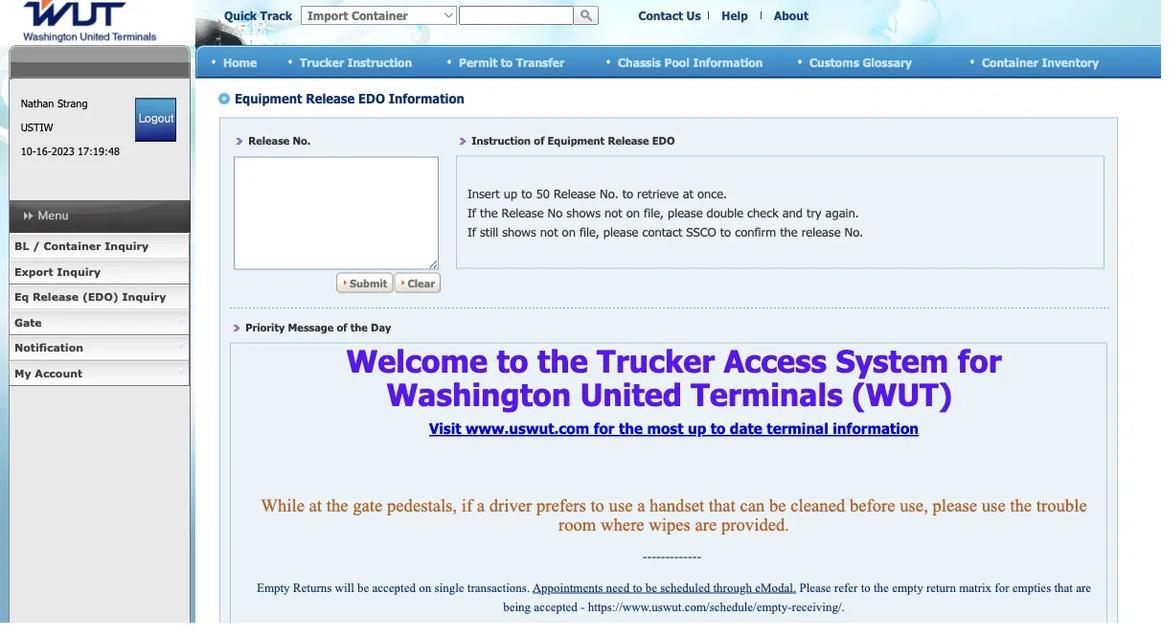 Task type: vqa. For each thing, say whether or not it's contained in the screenshot.
Strang
yes



Task type: locate. For each thing, give the bounding box(es) containing it.
None text field
[[459, 6, 574, 25]]

inquiry up export inquiry link
[[105, 240, 149, 253]]

bl / container inquiry
[[14, 240, 149, 253]]

my
[[14, 367, 31, 380]]

quick track
[[224, 8, 292, 22]]

1 horizontal spatial container
[[982, 55, 1039, 69]]

1 vertical spatial inquiry
[[57, 265, 101, 278]]

inquiry
[[105, 240, 149, 253], [57, 265, 101, 278], [122, 290, 166, 303]]

contact us link
[[639, 8, 701, 22]]

notification
[[14, 341, 83, 354]]

track
[[260, 8, 292, 22]]

inquiry right (edo)
[[122, 290, 166, 303]]

0 vertical spatial inquiry
[[105, 240, 149, 253]]

export inquiry
[[14, 265, 101, 278]]

inventory
[[1042, 55, 1100, 69]]

my account
[[14, 367, 82, 380]]

0 horizontal spatial container
[[44, 240, 101, 253]]

glossary
[[863, 55, 912, 69]]

inquiry inside eq release (edo) inquiry link
[[122, 290, 166, 303]]

container up export inquiry
[[44, 240, 101, 253]]

contact
[[639, 8, 683, 22]]

trucker instruction
[[300, 55, 412, 69]]

eq release (edo) inquiry
[[14, 290, 166, 303]]

container
[[982, 55, 1039, 69], [44, 240, 101, 253]]

strang
[[57, 97, 88, 110]]

my account link
[[9, 361, 190, 386]]

10-
[[21, 145, 36, 158]]

inquiry inside bl / container inquiry link
[[105, 240, 149, 253]]

contact us
[[639, 8, 701, 22]]

chassis
[[618, 55, 661, 69]]

information
[[693, 55, 763, 69]]

inquiry for (edo)
[[122, 290, 166, 303]]

inquiry down bl / container inquiry
[[57, 265, 101, 278]]

17:19:48
[[78, 145, 120, 158]]

2 vertical spatial inquiry
[[122, 290, 166, 303]]

export
[[14, 265, 53, 278]]

account
[[35, 367, 82, 380]]

gate
[[14, 316, 42, 329]]

instruction
[[348, 55, 412, 69]]

container left inventory
[[982, 55, 1039, 69]]

help
[[722, 8, 748, 22]]

1 vertical spatial container
[[44, 240, 101, 253]]

permit
[[459, 55, 498, 69]]



Task type: describe. For each thing, give the bounding box(es) containing it.
bl
[[14, 240, 29, 253]]

customs
[[810, 55, 860, 69]]

transfer
[[516, 55, 565, 69]]

bl / container inquiry link
[[9, 234, 190, 259]]

pool
[[665, 55, 690, 69]]

ustiw
[[21, 121, 53, 134]]

/
[[33, 240, 40, 253]]

nathan
[[21, 97, 54, 110]]

16-
[[36, 145, 51, 158]]

login image
[[135, 98, 177, 142]]

help link
[[722, 8, 748, 22]]

chassis pool information
[[618, 55, 763, 69]]

about link
[[775, 8, 809, 22]]

permit to transfer
[[459, 55, 565, 69]]

quick
[[224, 8, 257, 22]]

inquiry for container
[[105, 240, 149, 253]]

home
[[223, 55, 257, 69]]

customs glossary
[[810, 55, 912, 69]]

export inquiry link
[[9, 259, 190, 285]]

to
[[501, 55, 513, 69]]

inquiry inside export inquiry link
[[57, 265, 101, 278]]

10-16-2023 17:19:48
[[21, 145, 120, 158]]

about
[[775, 8, 809, 22]]

eq release (edo) inquiry link
[[9, 285, 190, 310]]

notification link
[[9, 335, 190, 361]]

eq
[[14, 290, 29, 303]]

gate link
[[9, 310, 190, 335]]

2023
[[51, 145, 74, 158]]

us
[[687, 8, 701, 22]]

0 vertical spatial container
[[982, 55, 1039, 69]]

(edo)
[[82, 290, 119, 303]]

release
[[33, 290, 79, 303]]

nathan strang
[[21, 97, 88, 110]]

trucker
[[300, 55, 344, 69]]

container inventory
[[982, 55, 1100, 69]]



